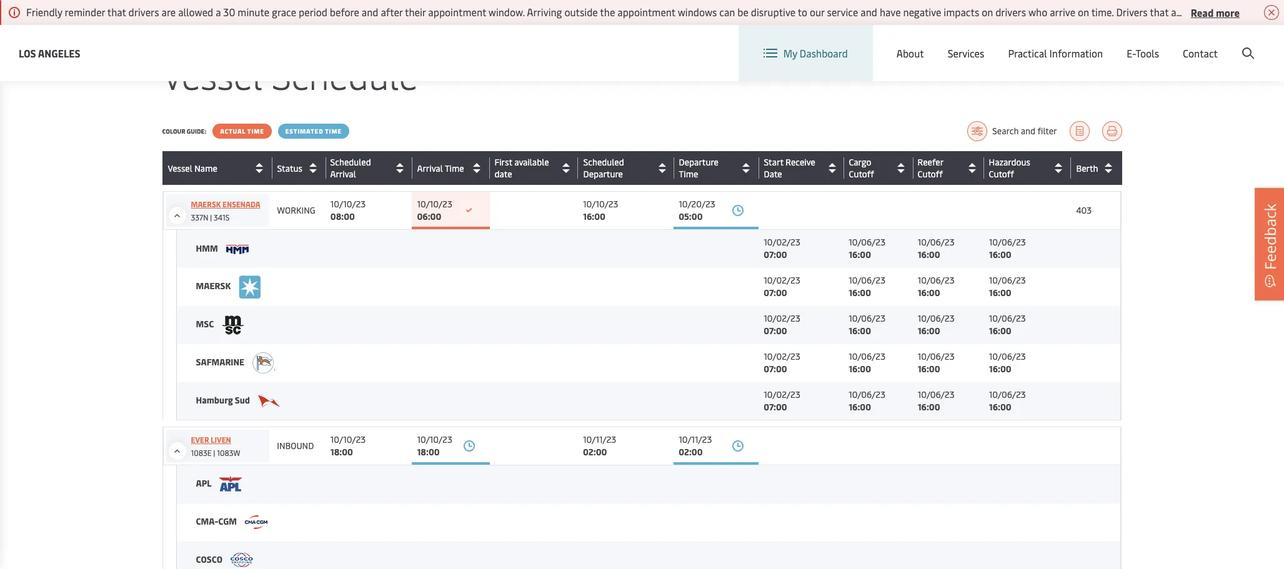 Task type: locate. For each thing, give the bounding box(es) containing it.
2 arrive from the left
[[1171, 5, 1197, 19]]

4 10/02/23 from the top
[[764, 351, 801, 362]]

service
[[827, 5, 858, 19]]

1 on from the left
[[982, 5, 993, 19]]

10/02/23 07:00
[[764, 236, 801, 261], [764, 274, 801, 299], [764, 312, 801, 337], [764, 351, 801, 375], [764, 389, 801, 413]]

los for los angeles
[[19, 46, 36, 60]]

start receive date button
[[764, 156, 841, 180], [764, 156, 841, 180]]

1 horizontal spatial 02:00
[[679, 446, 703, 458]]

los angeles link left the >
[[162, 11, 209, 22]]

vessel name
[[168, 162, 217, 174], [168, 162, 217, 174]]

1 that from the left
[[107, 5, 126, 19]]

drivers left who
[[996, 5, 1026, 19]]

0 horizontal spatial 10/10/23 18:00
[[331, 434, 366, 458]]

0 horizontal spatial 18:00
[[331, 446, 353, 458]]

first available date
[[495, 156, 549, 180], [495, 156, 549, 180]]

appointment right 'the'
[[618, 5, 676, 19]]

1 their from the left
[[405, 5, 426, 19]]

arrive right who
[[1050, 5, 1076, 19]]

2 their from the left
[[1235, 5, 1256, 19]]

and left have
[[861, 5, 878, 19]]

time right actual
[[247, 127, 264, 136]]

2 07:00 from the top
[[764, 287, 787, 299]]

0 vertical spatial |
[[210, 212, 212, 222]]

date
[[495, 168, 512, 180], [495, 168, 513, 180]]

their left appoin
[[1235, 5, 1256, 19]]

1 horizontal spatial arrive
[[1171, 5, 1197, 19]]

login
[[1160, 37, 1184, 50]]

1 horizontal spatial 18:00
[[417, 446, 440, 458]]

0 horizontal spatial angeles
[[38, 46, 80, 60]]

3 10/02/23 from the top
[[764, 312, 801, 324]]

msc
[[196, 318, 216, 330]]

1 horizontal spatial outside
[[1199, 5, 1233, 19]]

5 10/02/23 from the top
[[764, 389, 801, 400]]

| right the 1083e
[[213, 448, 215, 458]]

0 horizontal spatial that
[[107, 5, 126, 19]]

name
[[194, 162, 217, 174], [194, 162, 217, 174]]

vessel
[[221, 11, 245, 22], [162, 50, 262, 99], [168, 162, 192, 174], [168, 162, 192, 174]]

vessel schedule
[[162, 50, 418, 99]]

angeles
[[178, 11, 209, 22], [38, 46, 80, 60]]

10/11/23 02:00
[[583, 434, 616, 458], [679, 434, 712, 458]]

0 horizontal spatial and
[[362, 5, 378, 19]]

1 horizontal spatial 10/11/23 02:00
[[679, 434, 712, 458]]

1 10/10/23 18:00 from the left
[[331, 434, 366, 458]]

1 horizontal spatial |
[[213, 448, 215, 458]]

vessel name button
[[168, 158, 269, 178], [168, 158, 269, 178]]

outside up login / create account
[[1199, 5, 1233, 19]]

5 07:00 from the top
[[764, 401, 787, 413]]

3 10/02/23 07:00 from the top
[[764, 312, 801, 337]]

2 02:00 from the left
[[679, 446, 703, 458]]

2 10/02/23 07:00 from the top
[[764, 274, 801, 299]]

0 vertical spatial maersk
[[191, 199, 221, 209]]

to
[[798, 5, 808, 19]]

angeles left the >
[[178, 11, 209, 22]]

10/10/23 16:00
[[583, 198, 618, 222]]

1 horizontal spatial 10/11/23
[[679, 434, 712, 446]]

0 horizontal spatial |
[[210, 212, 212, 222]]

|
[[210, 212, 212, 222], [213, 448, 215, 458]]

maersk
[[191, 199, 221, 209], [196, 280, 233, 292]]

cma cgm image
[[245, 516, 268, 529]]

grace
[[272, 5, 296, 19]]

>
[[214, 11, 218, 22]]

maersk up 337n
[[191, 199, 221, 209]]

dashboard
[[800, 46, 848, 60]]

1 arrive from the left
[[1050, 5, 1076, 19]]

1 10/02/23 07:00 from the top
[[764, 236, 801, 261]]

0 horizontal spatial on
[[982, 5, 993, 19]]

account
[[1224, 37, 1261, 50]]

scheduled departure button
[[583, 156, 671, 180], [583, 156, 671, 180]]

2 receive from the left
[[786, 156, 816, 168]]

1 outside from the left
[[565, 5, 598, 19]]

apl image
[[220, 477, 242, 492]]

4 10/02/23 07:00 from the top
[[764, 351, 801, 375]]

0 vertical spatial los
[[162, 11, 176, 22]]

1 time from the left
[[247, 127, 264, 136]]

07:00 for msc
[[764, 325, 787, 337]]

start
[[764, 156, 783, 168], [764, 156, 784, 168]]

on right impacts
[[982, 5, 993, 19]]

scheduled arrival
[[330, 156, 371, 180], [331, 156, 371, 180]]

2 time from the left
[[325, 127, 342, 136]]

2 horizontal spatial and
[[1021, 125, 1036, 137]]

maersk left the maersk icon
[[196, 280, 233, 292]]

cutoff
[[849, 168, 874, 180], [849, 168, 874, 180], [918, 168, 943, 180], [918, 168, 943, 180], [989, 168, 1014, 180], [989, 168, 1014, 180]]

10/02/23 07:00 for safmarine
[[764, 351, 801, 375]]

1 vertical spatial maersk
[[196, 280, 233, 292]]

1 vertical spatial angeles
[[38, 46, 80, 60]]

10/10/23 06:00
[[417, 198, 452, 222]]

scheduled arrival button
[[330, 156, 409, 180], [331, 156, 409, 180]]

1 18:00 from the left
[[331, 446, 353, 458]]

1 horizontal spatial their
[[1235, 5, 1256, 19]]

10/02/23 07:00 for hamburg sud
[[764, 389, 801, 413]]

2 outside from the left
[[1199, 5, 1233, 19]]

0 horizontal spatial their
[[405, 5, 426, 19]]

hazardous
[[989, 156, 1031, 168], [989, 156, 1031, 168]]

and left after
[[362, 5, 378, 19]]

1 07:00 from the top
[[764, 249, 787, 261]]

1083w
[[217, 448, 240, 458]]

arriving
[[527, 5, 562, 19]]

inbound
[[277, 440, 314, 452]]

arrive up /
[[1171, 5, 1197, 19]]

their
[[405, 5, 426, 19], [1235, 5, 1256, 19]]

los angeles link down friendly
[[19, 45, 80, 61]]

1 horizontal spatial on
[[1078, 5, 1089, 19]]

create
[[1193, 37, 1222, 50]]

| inside maersk ensenada 337n | 341s
[[210, 212, 212, 222]]

4 07:00 from the top
[[764, 363, 787, 375]]

1 appointment from the left
[[428, 5, 486, 19]]

0 horizontal spatial arrive
[[1050, 5, 1076, 19]]

2 10/02/23 from the top
[[764, 274, 801, 286]]

and
[[362, 5, 378, 19], [861, 5, 878, 19], [1021, 125, 1036, 137]]

10/06/23 16:00
[[849, 236, 886, 261], [918, 236, 955, 261], [989, 236, 1026, 261], [849, 274, 886, 299], [918, 274, 955, 299], [989, 274, 1026, 299], [849, 312, 886, 337], [918, 312, 955, 337], [989, 312, 1026, 337], [849, 351, 886, 375], [918, 351, 955, 375], [989, 351, 1026, 375], [849, 389, 886, 413], [918, 389, 955, 413], [989, 389, 1026, 413]]

on
[[982, 5, 993, 19], [1078, 5, 1089, 19]]

07:00 for hmm
[[764, 249, 787, 261]]

cma-
[[196, 516, 218, 527]]

2 10/10/23 18:00 from the left
[[417, 434, 452, 458]]

0 horizontal spatial 02:00
[[583, 446, 607, 458]]

1 10/02/23 from the top
[[764, 236, 801, 248]]

10/02/23 07:00 for hmm
[[764, 236, 801, 261]]

apl
[[196, 477, 213, 489]]

0 vertical spatial los angeles link
[[162, 11, 209, 22]]

5 10/02/23 07:00 from the top
[[764, 389, 801, 413]]

0 horizontal spatial 10/11/23 02:00
[[583, 434, 616, 458]]

2 10/11/23 02:00 from the left
[[679, 434, 712, 458]]

18:00
[[331, 446, 353, 458], [417, 446, 440, 458]]

1 horizontal spatial 10/10/23 18:00
[[417, 434, 452, 458]]

los left allowed on the top of the page
[[162, 11, 176, 22]]

outside left 'the'
[[565, 5, 598, 19]]

switch location
[[933, 36, 1003, 50]]

practical
[[1008, 46, 1047, 60]]

0 horizontal spatial los
[[19, 46, 36, 60]]

/
[[1186, 37, 1190, 50]]

time right estimated
[[325, 127, 342, 136]]

time for actual time
[[247, 127, 264, 136]]

and left filter
[[1021, 125, 1036, 137]]

1 horizontal spatial angeles
[[178, 11, 209, 22]]

cargo cutoff button
[[849, 156, 910, 180], [849, 156, 910, 180]]

los down friendly
[[19, 46, 36, 60]]

departure
[[679, 156, 718, 168], [679, 156, 719, 168], [583, 168, 623, 180], [583, 168, 623, 180]]

0 horizontal spatial drivers
[[128, 5, 159, 19]]

maersk for maersk
[[196, 280, 233, 292]]

that right the 'reminder'
[[107, 5, 126, 19]]

1 vertical spatial los
[[19, 46, 36, 60]]

| left 341s
[[210, 212, 212, 222]]

10/20/23
[[679, 198, 715, 210]]

1 horizontal spatial los
[[162, 11, 176, 22]]

maersk inside maersk ensenada 337n | 341s
[[191, 199, 221, 209]]

0 vertical spatial angeles
[[178, 11, 209, 22]]

1 horizontal spatial time
[[325, 127, 342, 136]]

practical information button
[[1008, 25, 1103, 81]]

information
[[1050, 46, 1103, 60]]

angeles down friendly
[[38, 46, 80, 60]]

arrival time button
[[417, 158, 487, 178], [417, 158, 487, 178]]

10/02/23 for maersk
[[764, 274, 801, 286]]

1 horizontal spatial appointment
[[618, 5, 676, 19]]

berth button
[[1076, 158, 1118, 178], [1077, 158, 1118, 178]]

start receive date
[[764, 156, 815, 180], [764, 156, 816, 180]]

contact
[[1183, 46, 1218, 60]]

1 vertical spatial |
[[213, 448, 215, 458]]

| inside ever liven 1083e | 1083w
[[213, 448, 215, 458]]

time
[[247, 127, 264, 136], [325, 127, 342, 136]]

on left time.
[[1078, 5, 1089, 19]]

0 vertical spatial schedule
[[247, 11, 283, 22]]

arrival
[[417, 162, 443, 174], [417, 162, 443, 174], [330, 168, 356, 180], [331, 168, 356, 180]]

1 vertical spatial schedule
[[272, 50, 418, 99]]

10/02/23 for safmarine
[[764, 351, 801, 362]]

10/02/23 07:00 for maersk
[[764, 274, 801, 299]]

0 horizontal spatial time
[[247, 127, 264, 136]]

07:00
[[764, 249, 787, 261], [764, 287, 787, 299], [764, 325, 787, 337], [764, 363, 787, 375], [764, 401, 787, 413]]

1 horizontal spatial and
[[861, 5, 878, 19]]

sud
[[235, 394, 250, 406]]

0 horizontal spatial outside
[[565, 5, 598, 19]]

1 10/11/23 02:00 from the left
[[583, 434, 616, 458]]

maersk for maersk ensenada 337n | 341s
[[191, 199, 221, 209]]

10/10/23 08:00
[[331, 198, 366, 222]]

their right after
[[405, 5, 426, 19]]

hmm
[[196, 243, 220, 255]]

my dashboard button
[[764, 25, 848, 81]]

07:00 for safmarine
[[764, 363, 787, 375]]

status
[[277, 162, 302, 174], [277, 162, 303, 174]]

10/02/23 for msc
[[764, 312, 801, 324]]

that
[[107, 5, 126, 19], [1150, 5, 1169, 19]]

arrival time
[[417, 162, 464, 174], [417, 162, 464, 174]]

1 horizontal spatial drivers
[[996, 5, 1026, 19]]

0 horizontal spatial los angeles link
[[19, 45, 80, 61]]

e-tools button
[[1127, 25, 1159, 81]]

1 vertical spatial los angeles link
[[19, 45, 80, 61]]

02:00
[[583, 446, 607, 458], [679, 446, 703, 458]]

time
[[445, 162, 464, 174], [445, 162, 464, 174], [679, 168, 698, 180], [679, 168, 698, 180]]

appointment left window.
[[428, 5, 486, 19]]

filter
[[1038, 125, 1057, 137]]

period
[[299, 5, 327, 19]]

arrive
[[1050, 5, 1076, 19], [1171, 5, 1197, 19]]

appointment
[[428, 5, 486, 19], [618, 5, 676, 19]]

07:00 for maersk
[[764, 287, 787, 299]]

0 horizontal spatial appointment
[[428, 5, 486, 19]]

los for los angeles > vessel schedule
[[162, 11, 176, 22]]

drivers left are at the top left of page
[[128, 5, 159, 19]]

10/10/23
[[331, 198, 366, 210], [417, 198, 452, 210], [583, 198, 618, 210], [331, 434, 366, 446], [417, 434, 452, 446]]

that right drivers on the top of the page
[[1150, 5, 1169, 19]]

30
[[223, 5, 235, 19]]

hazardous cutoff button
[[989, 156, 1068, 180], [989, 156, 1068, 180]]

los angeles
[[19, 46, 80, 60]]

0 horizontal spatial 10/11/23
[[583, 434, 616, 446]]

1 horizontal spatial that
[[1150, 5, 1169, 19]]

3 07:00 from the top
[[764, 325, 787, 337]]



Task type: vqa. For each thing, say whether or not it's contained in the screenshot.


Task type: describe. For each thing, give the bounding box(es) containing it.
1083e
[[191, 448, 212, 458]]

1 receive from the left
[[786, 156, 815, 168]]

can
[[720, 5, 735, 19]]

| for hmm
[[210, 212, 212, 222]]

search
[[993, 125, 1019, 137]]

cosco image
[[230, 553, 253, 568]]

colour guide:
[[162, 127, 206, 136]]

login / create account
[[1160, 37, 1261, 50]]

06:00
[[417, 211, 441, 222]]

1 02:00 from the left
[[583, 446, 607, 458]]

10/02/23 for hamburg sud
[[764, 389, 801, 400]]

more
[[1216, 5, 1240, 19]]

switch location button
[[913, 36, 1003, 50]]

minute
[[238, 5, 269, 19]]

los angeles > vessel schedule
[[162, 11, 283, 22]]

my
[[784, 46, 797, 60]]

10/02/23 07:00 for msc
[[764, 312, 801, 337]]

feedback button
[[1255, 188, 1284, 300]]

16:00 inside 10/10/23 16:00
[[583, 211, 606, 222]]

1 horizontal spatial los angeles link
[[162, 11, 209, 22]]

angeles for los angeles
[[38, 46, 80, 60]]

guide:
[[187, 127, 206, 136]]

time.
[[1092, 5, 1114, 19]]

about
[[897, 46, 924, 60]]

2 that from the left
[[1150, 5, 1169, 19]]

e-
[[1127, 46, 1136, 60]]

friendly
[[26, 5, 62, 19]]

are
[[162, 5, 176, 19]]

read more button
[[1191, 4, 1240, 20]]

estimated time
[[285, 127, 342, 136]]

safmarine
[[196, 356, 246, 368]]

2 drivers from the left
[[996, 5, 1026, 19]]

contact button
[[1183, 25, 1218, 81]]

login / create account link
[[1137, 25, 1261, 62]]

the
[[600, 5, 615, 19]]

global menu button
[[1016, 25, 1113, 62]]

liven
[[211, 435, 231, 445]]

07:00 for hamburg sud
[[764, 401, 787, 413]]

maersk image
[[239, 275, 262, 299]]

have
[[880, 5, 901, 19]]

feedback
[[1260, 203, 1281, 270]]

search and filter button
[[968, 121, 1057, 141]]

2 10/11/23 from the left
[[679, 434, 712, 446]]

time for estimated time
[[325, 127, 342, 136]]

friendly reminder that drivers are allowed a 30 minute grace period before and after their appointment window. arriving outside the appointment windows can be disruptive to our service and have negative impacts on drivers who arrive on time. drivers that arrive outside their appoin
[[26, 5, 1284, 19]]

hamburg sud
[[196, 394, 252, 406]]

global menu
[[1043, 37, 1100, 50]]

341s
[[214, 212, 230, 222]]

| for apl
[[213, 448, 215, 458]]

working
[[277, 204, 315, 216]]

hamburg sud image
[[258, 395, 281, 408]]

hmm image
[[226, 245, 249, 254]]

safmarine image
[[253, 352, 275, 374]]

my dashboard
[[784, 46, 848, 60]]

appoin
[[1258, 5, 1284, 19]]

msc image
[[222, 315, 244, 335]]

maersk ensenada 337n | 341s
[[191, 199, 260, 222]]

colour
[[162, 127, 185, 136]]

disruptive
[[751, 5, 796, 19]]

tools
[[1136, 46, 1159, 60]]

10/20/23 05:00
[[679, 198, 715, 222]]

1 drivers from the left
[[128, 5, 159, 19]]

a
[[216, 5, 221, 19]]

403
[[1076, 204, 1092, 216]]

and inside button
[[1021, 125, 1036, 137]]

actual
[[220, 127, 246, 136]]

1 10/11/23 from the left
[[583, 434, 616, 446]]

global
[[1043, 37, 1072, 50]]

ever
[[191, 435, 209, 445]]

be
[[738, 5, 749, 19]]

negative
[[903, 5, 942, 19]]

ensenada
[[222, 199, 260, 209]]

switch
[[933, 36, 962, 50]]

impacts
[[944, 5, 980, 19]]

2 18:00 from the left
[[417, 446, 440, 458]]

10/02/23 for hmm
[[764, 236, 801, 248]]

location
[[965, 36, 1003, 50]]

menu
[[1075, 37, 1100, 50]]

cosco
[[196, 554, 224, 565]]

337n
[[191, 212, 208, 222]]

services
[[948, 46, 985, 60]]

estimated
[[285, 127, 323, 136]]

practical information
[[1008, 46, 1103, 60]]

05:00
[[679, 211, 703, 222]]

who
[[1029, 5, 1048, 19]]

close alert image
[[1264, 5, 1279, 20]]

cma-cgm
[[196, 516, 239, 527]]

after
[[381, 5, 403, 19]]

before
[[330, 5, 359, 19]]

actual time
[[220, 127, 264, 136]]

angeles for los angeles > vessel schedule
[[178, 11, 209, 22]]

08:00
[[331, 211, 355, 222]]

read
[[1191, 5, 1214, 19]]

2 appointment from the left
[[618, 5, 676, 19]]

window.
[[489, 5, 525, 19]]

search and filter
[[993, 125, 1057, 137]]

windows
[[678, 5, 717, 19]]

2 on from the left
[[1078, 5, 1089, 19]]

reminder
[[65, 5, 105, 19]]

e-tools
[[1127, 46, 1159, 60]]

read more
[[1191, 5, 1240, 19]]

our
[[810, 5, 825, 19]]

allowed
[[178, 5, 213, 19]]



